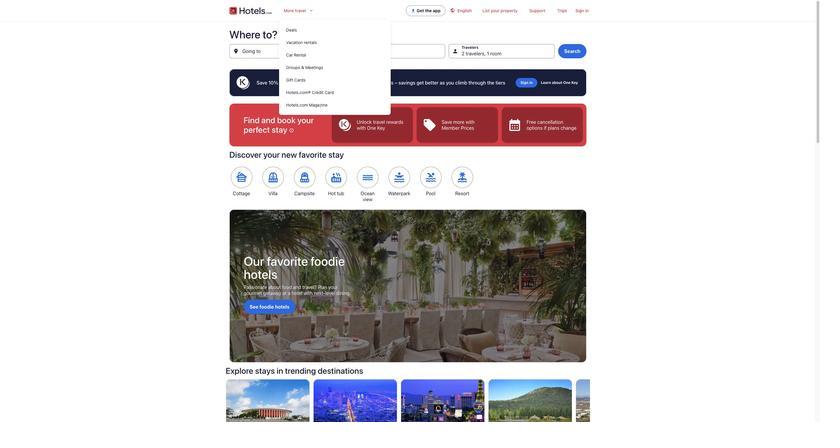 Task type: describe. For each thing, give the bounding box(es) containing it.
explore stays in trending destinations
[[226, 366, 363, 376]]

see
[[250, 304, 258, 310]]

0 vertical spatial favorite
[[299, 150, 327, 160]]

sign for sign in link
[[521, 80, 529, 85]]

sign in button
[[573, 5, 591, 17]]

search
[[565, 49, 581, 54]]

download the app button image
[[411, 8, 416, 13]]

hotels.com® credit card
[[286, 90, 334, 95]]

more travel
[[284, 8, 306, 13]]

hot tub
[[328, 191, 344, 196]]

free cancellation options if plans change
[[527, 119, 577, 131]]

credit
[[312, 90, 324, 95]]

learn
[[541, 80, 551, 85]]

–
[[395, 80, 398, 85]]

save 10% or more on over 100,000 hotels with member prices – savings get better as you climb through the tiers
[[257, 80, 506, 85]]

stay inside find and book your perfect stay
[[272, 125, 287, 135]]

rewards
[[386, 119, 403, 125]]

and inside our favorite foodie hotels passionate about food and travel? plan your gourmet getaway at a hotel with next-level dining.
[[293, 285, 301, 290]]

dining.
[[336, 291, 351, 296]]

hotels.com magazine
[[286, 102, 328, 107]]

save for save 10% or more on over 100,000 hotels with member prices – savings get better as you climb through the tiers
[[257, 80, 267, 85]]

tub
[[337, 191, 344, 196]]

view
[[363, 197, 373, 202]]

save more with member prices
[[442, 119, 475, 131]]

ocean
[[361, 191, 375, 196]]

gift cards
[[286, 77, 306, 82]]

hotels logo image
[[229, 6, 272, 15]]

app
[[433, 8, 441, 13]]

rentals
[[304, 40, 317, 45]]

english button
[[446, 5, 477, 17]]

destinations
[[318, 366, 363, 376]]

through
[[469, 80, 486, 85]]

travel for more
[[295, 8, 306, 13]]

search button
[[559, 44, 587, 58]]

2 travelers, 1 room button
[[449, 44, 555, 58]]

hotels.com magazine link
[[279, 99, 391, 111]]

ocean view
[[361, 191, 375, 202]]

xsmall image
[[289, 128, 294, 133]]

climb
[[455, 80, 468, 85]]

learn about one key link
[[540, 78, 579, 88]]

stays
[[255, 366, 275, 376]]

perfect
[[244, 125, 270, 135]]

change
[[561, 125, 577, 131]]

find and book your perfect stay
[[244, 115, 314, 135]]

cancellation
[[537, 119, 563, 125]]

1 horizontal spatial one
[[564, 80, 571, 85]]

to?
[[263, 28, 278, 41]]

travel?
[[302, 285, 317, 290]]

plan
[[318, 285, 327, 290]]

sign for sign in dropdown button
[[576, 8, 584, 13]]

magazine
[[309, 102, 328, 107]]

sign in link
[[516, 78, 538, 88]]

1 horizontal spatial about
[[552, 80, 563, 85]]

deals
[[286, 27, 297, 32]]

travelers,
[[466, 51, 486, 56]]

get the app link
[[406, 5, 446, 16]]

trips
[[558, 8, 567, 13]]

waterpark button
[[387, 167, 412, 196]]

sign in for sign in link
[[521, 80, 533, 85]]

car rental link
[[279, 49, 391, 61]]

vacation rentals link
[[279, 36, 391, 49]]

better
[[425, 80, 439, 85]]

next-
[[314, 291, 325, 296]]

100,000
[[315, 80, 334, 85]]

show previous card image
[[222, 409, 229, 416]]

our favorite foodie hotels main content
[[0, 21, 816, 422]]

save for save more with member prices
[[442, 119, 452, 125]]

where to?
[[229, 28, 278, 41]]

villa button
[[261, 167, 285, 196]]

0 horizontal spatial prices
[[380, 80, 394, 85]]

getaway
[[263, 291, 281, 296]]

with inside unlock travel rewards with one key
[[357, 125, 366, 131]]

prices inside save more with member prices
[[461, 125, 474, 131]]

get
[[417, 80, 424, 85]]

our favorite foodie hotels passionate about food and travel? plan your gourmet getaway at a hotel with next-level dining.
[[244, 254, 351, 296]]

explore
[[226, 366, 253, 376]]

hotels.com®
[[286, 90, 311, 95]]

2 vertical spatial hotels
[[275, 304, 289, 310]]

gift cards link
[[279, 74, 391, 86]]

hotels inside our favorite foodie hotels passionate about food and travel? plan your gourmet getaway at a hotel with next-level dining.
[[244, 267, 277, 282]]

card
[[325, 90, 334, 95]]

ocean view button
[[356, 167, 380, 202]]

hotels.com
[[286, 102, 308, 107]]

0 vertical spatial member
[[360, 80, 379, 85]]

our
[[244, 254, 264, 269]]

the inside get the app link
[[425, 8, 432, 13]]

over
[[305, 80, 314, 85]]

waterpark
[[388, 191, 411, 196]]

your inside find and book your perfect stay
[[298, 115, 314, 125]]

gourmet
[[244, 291, 262, 296]]

if
[[544, 125, 547, 131]]

resort
[[455, 191, 470, 196]]

villa
[[269, 191, 278, 196]]

get
[[417, 8, 424, 13]]



Task type: locate. For each thing, give the bounding box(es) containing it.
hotels up passionate
[[244, 267, 277, 282]]

about up the getaway
[[268, 285, 281, 290]]

stay up hot tub button
[[329, 150, 344, 160]]

1 out of 3 element
[[332, 107, 413, 143]]

1
[[487, 51, 489, 56]]

a
[[288, 291, 290, 296]]

your down hotels.com magazine
[[298, 115, 314, 125]]

hot
[[328, 191, 336, 196]]

level
[[325, 291, 335, 296]]

0 horizontal spatial about
[[268, 285, 281, 290]]

your right list
[[491, 8, 500, 13]]

the
[[425, 8, 432, 13], [487, 80, 495, 85]]

foodie right see
[[259, 304, 274, 310]]

one right learn
[[564, 80, 571, 85]]

small image
[[451, 8, 455, 13]]

key inside unlock travel rewards with one key
[[377, 125, 385, 131]]

free
[[527, 119, 536, 125]]

stay left xsmall icon
[[272, 125, 287, 135]]

hotels down at
[[275, 304, 289, 310]]

car
[[286, 52, 293, 57]]

english
[[458, 8, 472, 13]]

0 horizontal spatial sign
[[521, 80, 529, 85]]

0 horizontal spatial foodie
[[259, 304, 274, 310]]

0 vertical spatial prices
[[380, 80, 394, 85]]

2 vertical spatial in
[[277, 366, 283, 376]]

1 horizontal spatial save
[[442, 119, 452, 125]]

sign right trips
[[576, 8, 584, 13]]

0 horizontal spatial the
[[425, 8, 432, 13]]

your
[[491, 8, 500, 13], [298, 115, 314, 125], [264, 150, 280, 160], [328, 285, 338, 290]]

sign inside dropdown button
[[576, 8, 584, 13]]

book
[[277, 115, 296, 125]]

0 horizontal spatial and
[[261, 115, 275, 125]]

unlock travel rewards with one key
[[357, 119, 403, 131]]

0 vertical spatial save
[[257, 80, 267, 85]]

in for sign in link
[[530, 80, 533, 85]]

1 vertical spatial save
[[442, 119, 452, 125]]

foodie inside our favorite foodie hotels passionate about food and travel? plan your gourmet getaway at a hotel with next-level dining.
[[311, 254, 345, 269]]

your left new
[[264, 150, 280, 160]]

pool button
[[419, 167, 443, 196]]

plans
[[548, 125, 559, 131]]

1 horizontal spatial key
[[572, 80, 578, 85]]

0 horizontal spatial save
[[257, 80, 267, 85]]

1 vertical spatial member
[[442, 125, 460, 131]]

member
[[360, 80, 379, 85], [442, 125, 460, 131]]

1 vertical spatial and
[[293, 285, 301, 290]]

see foodie hotels link
[[244, 300, 295, 314]]

travel inside dropdown button
[[295, 8, 306, 13]]

favorite
[[299, 150, 327, 160], [267, 254, 308, 269]]

on
[[298, 80, 303, 85]]

in right stays
[[277, 366, 283, 376]]

1 vertical spatial foodie
[[259, 304, 274, 310]]

about right learn
[[552, 80, 563, 85]]

0 vertical spatial and
[[261, 115, 275, 125]]

favorite right new
[[299, 150, 327, 160]]

you
[[446, 80, 454, 85]]

trips link
[[552, 5, 573, 17]]

save inside save more with member prices
[[442, 119, 452, 125]]

0 horizontal spatial more
[[285, 80, 297, 85]]

1 vertical spatial in
[[530, 80, 533, 85]]

cottage button
[[229, 167, 254, 196]]

as
[[440, 80, 445, 85]]

cottage
[[233, 191, 250, 196]]

savings
[[399, 80, 416, 85]]

3 out of 3 element
[[502, 107, 583, 143]]

1 horizontal spatial in
[[530, 80, 533, 85]]

0 horizontal spatial stay
[[272, 125, 287, 135]]

1 horizontal spatial prices
[[461, 125, 474, 131]]

hot tub button
[[324, 167, 348, 196]]

1 vertical spatial one
[[367, 125, 376, 131]]

0 vertical spatial more
[[285, 80, 297, 85]]

at
[[282, 291, 287, 296]]

in for sign in dropdown button
[[585, 8, 589, 13]]

1 horizontal spatial travel
[[373, 119, 385, 125]]

campsite button
[[292, 167, 317, 196]]

tiers
[[496, 80, 506, 85]]

meetings
[[305, 65, 323, 70]]

2 out of 3 element
[[417, 107, 498, 143]]

car rental
[[286, 52, 306, 57]]

hotels.com® credit card link
[[279, 86, 391, 99]]

1 vertical spatial sign
[[521, 80, 529, 85]]

sign in left learn
[[521, 80, 533, 85]]

groups & meetings link
[[279, 61, 391, 74]]

1 horizontal spatial stay
[[329, 150, 344, 160]]

support
[[530, 8, 546, 13]]

1 horizontal spatial sign in
[[576, 8, 589, 13]]

0 vertical spatial key
[[572, 80, 578, 85]]

resort button
[[450, 167, 475, 196]]

1 vertical spatial key
[[377, 125, 385, 131]]

key
[[572, 80, 578, 85], [377, 125, 385, 131]]

sign inside our favorite foodie hotels main content
[[521, 80, 529, 85]]

0 horizontal spatial one
[[367, 125, 376, 131]]

0 horizontal spatial travel
[[295, 8, 306, 13]]

vacation
[[286, 40, 303, 45]]

more
[[284, 8, 294, 13]]

in inside dropdown button
[[585, 8, 589, 13]]

discover
[[229, 150, 262, 160]]

and inside find and book your perfect stay
[[261, 115, 275, 125]]

0 vertical spatial about
[[552, 80, 563, 85]]

groups & meetings
[[286, 65, 323, 70]]

room
[[491, 51, 502, 56]]

rental
[[294, 52, 306, 57]]

foodie up plan
[[311, 254, 345, 269]]

vacation rentals
[[286, 40, 317, 45]]

about inside our favorite foodie hotels passionate about food and travel? plan your gourmet getaway at a hotel with next-level dining.
[[268, 285, 281, 290]]

2 travelers, 1 room
[[462, 51, 502, 56]]

find
[[244, 115, 260, 125]]

see foodie hotels
[[250, 304, 289, 310]]

in right trips
[[585, 8, 589, 13]]

1 horizontal spatial more
[[453, 119, 464, 125]]

1 horizontal spatial the
[[487, 80, 495, 85]]

travel inside unlock travel rewards with one key
[[373, 119, 385, 125]]

1 vertical spatial sign in
[[521, 80, 533, 85]]

0 horizontal spatial key
[[377, 125, 385, 131]]

or
[[280, 80, 284, 85]]

list
[[483, 8, 490, 13]]

get the app
[[417, 8, 441, 13]]

support link
[[524, 5, 552, 17]]

hotel
[[292, 291, 302, 296]]

2
[[462, 51, 465, 56]]

cards
[[294, 77, 306, 82]]

0 vertical spatial sign
[[576, 8, 584, 13]]

1 vertical spatial favorite
[[267, 254, 308, 269]]

1 vertical spatial prices
[[461, 125, 474, 131]]

favorite inside our favorite foodie hotels passionate about food and travel? plan your gourmet getaway at a hotel with next-level dining.
[[267, 254, 308, 269]]

foodie
[[311, 254, 345, 269], [259, 304, 274, 310]]

0 vertical spatial the
[[425, 8, 432, 13]]

with inside save more with member prices
[[466, 119, 475, 125]]

travel right unlock
[[373, 119, 385, 125]]

new
[[282, 150, 297, 160]]

with
[[350, 80, 359, 85], [466, 119, 475, 125], [357, 125, 366, 131], [304, 291, 313, 296]]

and up 'hotel'
[[293, 285, 301, 290]]

sign in for sign in dropdown button
[[576, 8, 589, 13]]

travel for unlock
[[373, 119, 385, 125]]

1 vertical spatial travel
[[373, 119, 385, 125]]

show next card image
[[587, 409, 594, 416]]

trending
[[285, 366, 316, 376]]

1 horizontal spatial member
[[442, 125, 460, 131]]

1 horizontal spatial and
[[293, 285, 301, 290]]

sign
[[576, 8, 584, 13], [521, 80, 529, 85]]

0 vertical spatial in
[[585, 8, 589, 13]]

0 vertical spatial stay
[[272, 125, 287, 135]]

in left learn
[[530, 80, 533, 85]]

with inside our favorite foodie hotels passionate about food and travel? plan your gourmet getaway at a hotel with next-level dining.
[[304, 291, 313, 296]]

member inside save more with member prices
[[442, 125, 460, 131]]

your inside our favorite foodie hotels passionate about food and travel? plan your gourmet getaway at a hotel with next-level dining.
[[328, 285, 338, 290]]

and
[[261, 115, 275, 125], [293, 285, 301, 290]]

more
[[285, 80, 297, 85], [453, 119, 464, 125]]

1 vertical spatial hotels
[[244, 267, 277, 282]]

and right find
[[261, 115, 275, 125]]

1 vertical spatial more
[[453, 119, 464, 125]]

travel right more in the left top of the page
[[295, 8, 306, 13]]

1 horizontal spatial sign
[[576, 8, 584, 13]]

0 vertical spatial one
[[564, 80, 571, 85]]

food
[[282, 285, 292, 290]]

travel
[[295, 8, 306, 13], [373, 119, 385, 125]]

1 horizontal spatial foodie
[[311, 254, 345, 269]]

where
[[229, 28, 261, 41]]

2 horizontal spatial in
[[585, 8, 589, 13]]

passionate
[[244, 285, 267, 290]]

0 vertical spatial hotels
[[335, 80, 348, 85]]

more inside save more with member prices
[[453, 119, 464, 125]]

list your property link
[[477, 5, 524, 17]]

1 vertical spatial the
[[487, 80, 495, 85]]

gift
[[286, 77, 293, 82]]

stay
[[272, 125, 287, 135], [329, 150, 344, 160]]

options
[[527, 125, 543, 131]]

0 vertical spatial travel
[[295, 8, 306, 13]]

sign in inside our favorite foodie hotels main content
[[521, 80, 533, 85]]

1 vertical spatial stay
[[329, 150, 344, 160]]

favorite up food
[[267, 254, 308, 269]]

the left "tiers"
[[487, 80, 495, 85]]

0 vertical spatial foodie
[[311, 254, 345, 269]]

prices
[[380, 80, 394, 85], [461, 125, 474, 131]]

&
[[301, 65, 304, 70]]

sign in inside dropdown button
[[576, 8, 589, 13]]

0 horizontal spatial in
[[277, 366, 283, 376]]

learn about one key
[[541, 80, 578, 85]]

sign in
[[576, 8, 589, 13], [521, 80, 533, 85]]

dine under a verdant mosaic of plant life in the city. image
[[229, 210, 587, 363]]

your up level
[[328, 285, 338, 290]]

sign in right trips
[[576, 8, 589, 13]]

hotels up hotels.com® credit card link
[[335, 80, 348, 85]]

0 vertical spatial sign in
[[576, 8, 589, 13]]

1 vertical spatial about
[[268, 285, 281, 290]]

sign left learn
[[521, 80, 529, 85]]

the right 'get'
[[425, 8, 432, 13]]

key inside learn about one key link
[[572, 80, 578, 85]]

the inside our favorite foodie hotels main content
[[487, 80, 495, 85]]

0 horizontal spatial member
[[360, 80, 379, 85]]

one inside unlock travel rewards with one key
[[367, 125, 376, 131]]

0 horizontal spatial sign in
[[521, 80, 533, 85]]

one down unlock
[[367, 125, 376, 131]]



Task type: vqa. For each thing, say whether or not it's contained in the screenshot.
per
no



